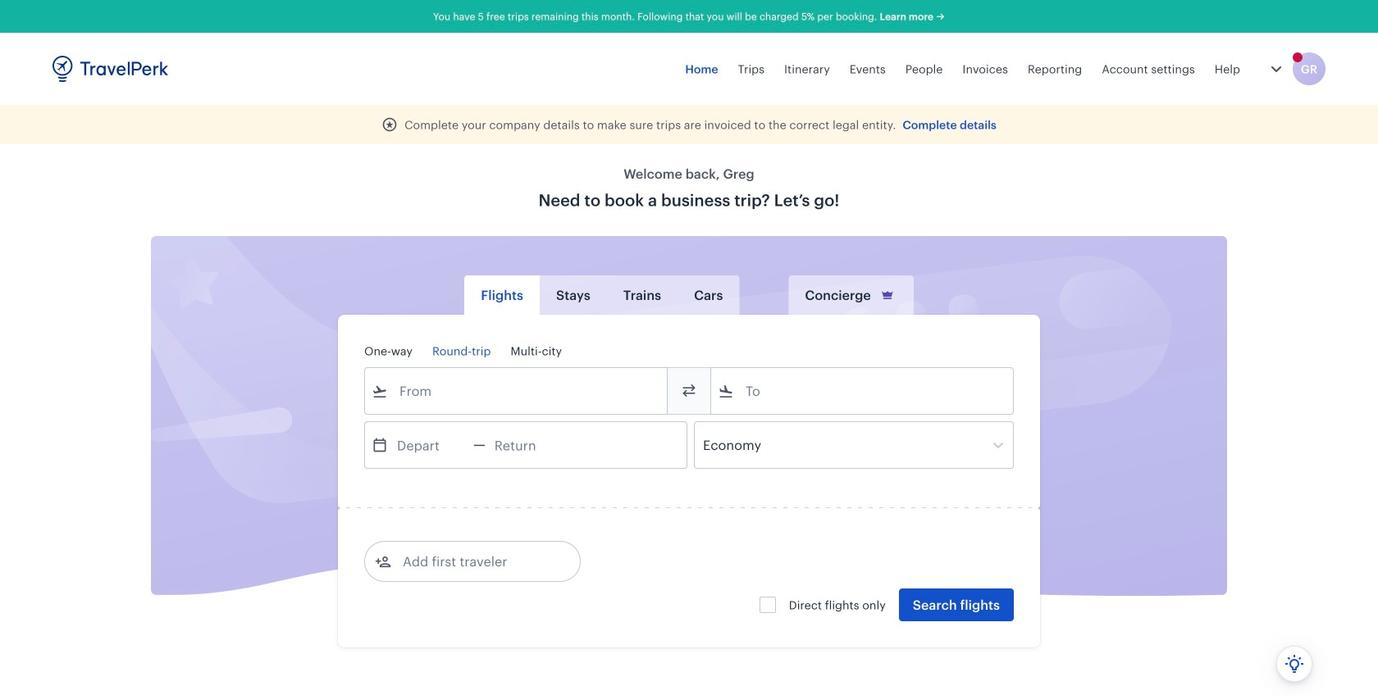 Task type: describe. For each thing, give the bounding box(es) containing it.
Return text field
[[486, 423, 571, 468]]

Add first traveler search field
[[391, 549, 562, 575]]



Task type: vqa. For each thing, say whether or not it's contained in the screenshot.
From search field
yes



Task type: locate. For each thing, give the bounding box(es) containing it.
To search field
[[734, 378, 992, 404]]

From search field
[[388, 378, 646, 404]]

Depart text field
[[388, 423, 473, 468]]



